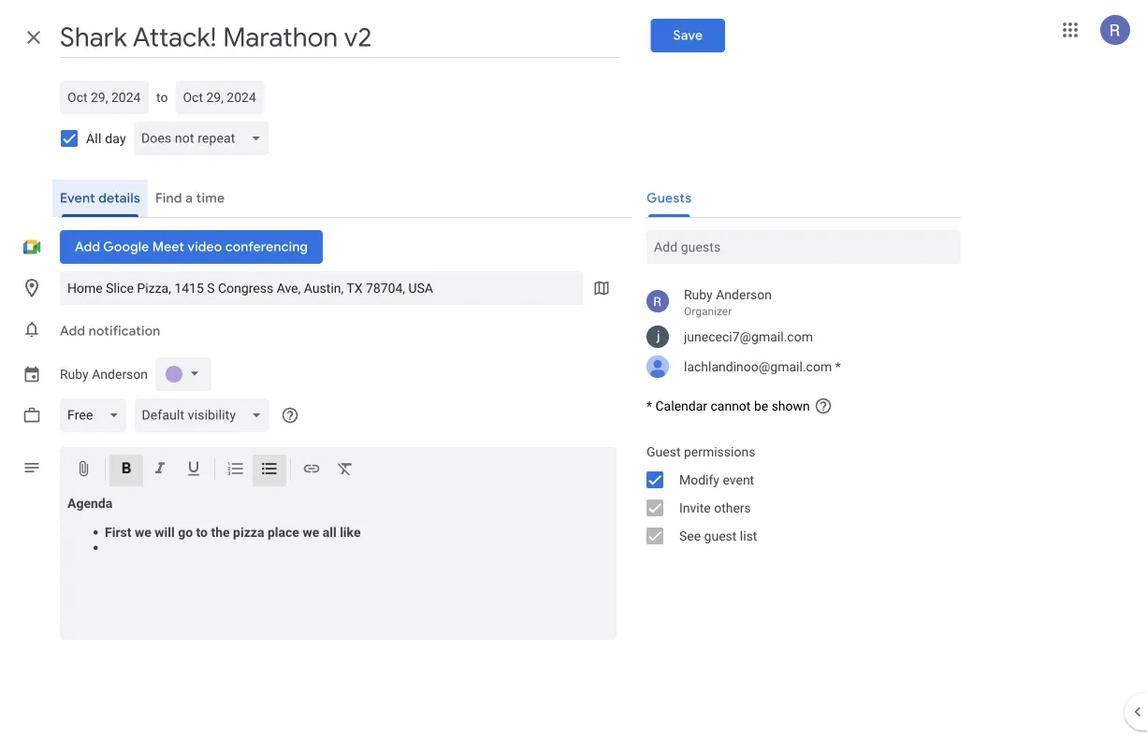 Task type: locate. For each thing, give the bounding box(es) containing it.
lachlandinoo@gmail.com
[[684, 359, 832, 374]]

0 vertical spatial anderson
[[716, 287, 772, 302]]

save button
[[651, 19, 726, 52]]

0 vertical spatial to
[[156, 89, 168, 105]]

permissions
[[684, 444, 756, 460]]

to
[[156, 89, 168, 105], [196, 525, 208, 540]]

* down junececi7@gmail.com tree item
[[836, 359, 841, 374]]

0 vertical spatial ruby
[[684, 287, 713, 302]]

anderson down notification
[[92, 367, 148, 382]]

add notification button
[[52, 309, 168, 354]]

add notification
[[60, 323, 160, 340]]

be
[[754, 399, 769, 414]]

2 we from the left
[[303, 525, 319, 540]]

None field
[[134, 122, 276, 155], [60, 399, 134, 433], [134, 399, 277, 433], [134, 122, 276, 155], [60, 399, 134, 433], [134, 399, 277, 433]]

anderson
[[716, 287, 772, 302], [92, 367, 148, 382]]

0 horizontal spatial *
[[647, 399, 653, 414]]

we
[[135, 525, 151, 540], [303, 525, 319, 540]]

ruby
[[684, 287, 713, 302], [60, 367, 89, 382]]

formatting options toolbar
[[60, 447, 617, 493]]

group
[[632, 438, 961, 550]]

0 vertical spatial *
[[836, 359, 841, 374]]

guests invited to this event. tree
[[632, 283, 961, 382]]

0 horizontal spatial to
[[156, 89, 168, 105]]

ruby down add
[[60, 367, 89, 382]]

1 vertical spatial *
[[647, 399, 653, 414]]

pizza
[[233, 525, 264, 540]]

Start date text field
[[67, 86, 141, 109]]

agenda
[[67, 496, 113, 512]]

save
[[674, 27, 703, 44]]

we left all
[[303, 525, 319, 540]]

cannot
[[711, 399, 751, 414]]

* left calendar
[[647, 399, 653, 414]]

0 horizontal spatial anderson
[[92, 367, 148, 382]]

ruby for ruby anderson
[[60, 367, 89, 382]]

we left will
[[135, 525, 151, 540]]

ruby anderson organizer
[[684, 287, 772, 318]]

to right go
[[196, 525, 208, 540]]

to left end date text field
[[156, 89, 168, 105]]

event
[[723, 472, 755, 488]]

add
[[60, 323, 85, 340]]

first we will go to the pizza place we all like
[[105, 525, 361, 540]]

1 horizontal spatial ruby
[[684, 287, 713, 302]]

End date text field
[[183, 86, 257, 109]]

modify event
[[680, 472, 755, 488]]

go
[[178, 525, 193, 540]]

1 vertical spatial anderson
[[92, 367, 148, 382]]

1 horizontal spatial to
[[196, 525, 208, 540]]

1 horizontal spatial we
[[303, 525, 319, 540]]

anderson up organizer
[[716, 287, 772, 302]]

ruby up organizer
[[684, 287, 713, 302]]

others
[[714, 500, 752, 516]]

shown
[[772, 399, 811, 414]]

insert link image
[[302, 460, 321, 482]]

1 horizontal spatial anderson
[[716, 287, 772, 302]]

anderson for ruby anderson organizer
[[716, 287, 772, 302]]

numbered list image
[[227, 460, 245, 482]]

ruby inside ruby anderson organizer
[[684, 287, 713, 302]]

1 horizontal spatial *
[[836, 359, 841, 374]]

all day
[[86, 131, 126, 146]]

1 vertical spatial to
[[196, 525, 208, 540]]

all
[[86, 131, 102, 146]]

anderson inside ruby anderson organizer
[[716, 287, 772, 302]]

guest
[[647, 444, 681, 460]]

group containing guest permissions
[[632, 438, 961, 550]]

see guest list
[[680, 528, 758, 544]]

see
[[680, 528, 701, 544]]

0 horizontal spatial we
[[135, 525, 151, 540]]

1 vertical spatial ruby
[[60, 367, 89, 382]]

organizer
[[684, 305, 732, 318]]

0 horizontal spatial ruby
[[60, 367, 89, 382]]

*
[[836, 359, 841, 374], [647, 399, 653, 414]]



Task type: vqa. For each thing, say whether or not it's contained in the screenshot.
13 related to October 2023
no



Task type: describe. For each thing, give the bounding box(es) containing it.
junececi7@gmail.com tree item
[[632, 322, 961, 352]]

ruby for ruby anderson organizer
[[684, 287, 713, 302]]

bulleted list image
[[260, 460, 279, 482]]

modify
[[680, 472, 720, 488]]

Guests text field
[[654, 230, 954, 264]]

calendar
[[656, 399, 708, 414]]

italic image
[[151, 460, 169, 482]]

list
[[740, 528, 758, 544]]

lachlandinoo@gmail.com tree item
[[632, 352, 961, 382]]

lachlandinoo@gmail.com *
[[684, 359, 841, 374]]

guest
[[705, 528, 737, 544]]

all
[[323, 525, 337, 540]]

Location text field
[[67, 271, 576, 305]]

the
[[211, 525, 230, 540]]

Title text field
[[60, 17, 621, 58]]

place
[[268, 525, 299, 540]]

remove formatting image
[[336, 460, 355, 482]]

* inside lachlandinoo@gmail.com tree item
[[836, 359, 841, 374]]

day
[[105, 131, 126, 146]]

guest permissions
[[647, 444, 756, 460]]

invite
[[680, 500, 711, 516]]

1 we from the left
[[135, 525, 151, 540]]

underline image
[[184, 460, 203, 482]]

first
[[105, 525, 131, 540]]

like
[[340, 525, 361, 540]]

ruby anderson, organizer tree item
[[632, 283, 961, 322]]

junececi7@gmail.com
[[684, 329, 813, 345]]

Description text field
[[60, 496, 617, 637]]

ruby anderson
[[60, 367, 148, 382]]

anderson for ruby anderson
[[92, 367, 148, 382]]

to inside description "text box"
[[196, 525, 208, 540]]

bold image
[[117, 460, 136, 482]]

* calendar cannot be shown
[[647, 399, 811, 414]]

will
[[155, 525, 175, 540]]

notification
[[89, 323, 160, 340]]

invite others
[[680, 500, 752, 516]]



